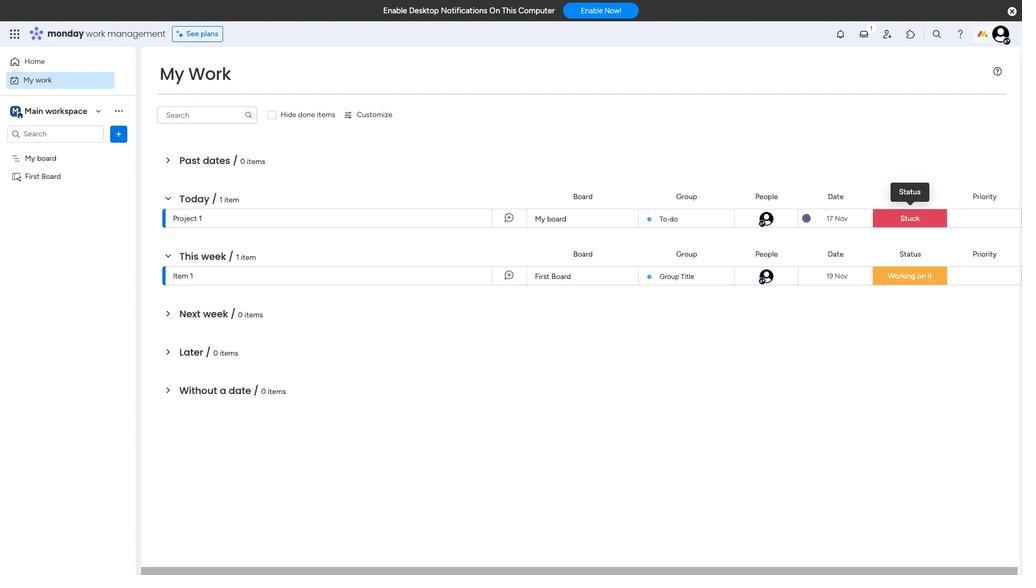 Task type: describe. For each thing, give the bounding box(es) containing it.
project
[[173, 214, 197, 223]]

management
[[107, 28, 165, 40]]

enable desktop notifications on this computer
[[383, 6, 555, 15]]

items inside the next week / 0 items
[[245, 310, 263, 320]]

on
[[490, 6, 500, 15]]

see plans button
[[172, 26, 223, 42]]

menu image
[[994, 67, 1002, 76]]

work for my
[[35, 75, 52, 84]]

customize
[[357, 110, 393, 119]]

project 1
[[173, 214, 202, 223]]

past
[[179, 154, 200, 167]]

priority for /
[[973, 249, 997, 259]]

item inside this week / 1 item
[[241, 253, 256, 262]]

status for /
[[900, 249, 921, 259]]

stuck
[[901, 214, 920, 223]]

1 horizontal spatial jacob simon image
[[993, 26, 1010, 43]]

workspace options image
[[113, 106, 124, 116]]

now!
[[605, 7, 622, 15]]

workspace image
[[10, 105, 21, 117]]

jacob simon image
[[759, 211, 775, 227]]

week for this
[[201, 250, 226, 263]]

later / 0 items
[[179, 346, 238, 359]]

title
[[681, 273, 694, 281]]

2 vertical spatial group
[[660, 273, 679, 281]]

notifications
[[441, 6, 488, 15]]

search everything image
[[932, 29, 943, 39]]

19 nov
[[827, 272, 848, 280]]

17 nov
[[827, 214, 848, 222]]

select product image
[[10, 29, 20, 39]]

later
[[179, 346, 203, 359]]

inbox image
[[859, 29, 870, 39]]

my work
[[160, 62, 231, 86]]

computer
[[519, 6, 555, 15]]

working
[[888, 272, 916, 281]]

m
[[12, 106, 19, 115]]

1 image
[[867, 22, 877, 34]]

my board link
[[534, 209, 632, 228]]

enable for enable desktop notifications on this computer
[[383, 6, 407, 15]]

a
[[220, 384, 226, 397]]

past dates / 0 items
[[179, 154, 265, 167]]

help image
[[955, 29, 966, 39]]

items inside past dates / 0 items
[[247, 157, 265, 166]]

date
[[229, 384, 251, 397]]

my inside button
[[23, 75, 34, 84]]

board inside first board link
[[552, 272, 571, 281]]

without a date / 0 items
[[179, 384, 286, 397]]

hide
[[281, 110, 296, 119]]

main
[[24, 106, 43, 116]]

items inside without a date / 0 items
[[268, 387, 286, 396]]

dates
[[203, 154, 230, 167]]

group for /
[[676, 249, 697, 259]]

item 1
[[173, 272, 193, 281]]

item inside today / 1 item
[[224, 195, 239, 204]]

without
[[179, 384, 217, 397]]

my work
[[23, 75, 52, 84]]

item
[[173, 272, 188, 281]]

see
[[186, 29, 199, 38]]

dapulse close image
[[1008, 6, 1017, 17]]

1 inside this week / 1 item
[[236, 253, 239, 262]]

items inside "later / 0 items"
[[220, 349, 238, 358]]

priority for 1
[[973, 192, 997, 201]]

plans
[[201, 29, 218, 38]]

customize button
[[340, 107, 397, 124]]

on
[[918, 272, 926, 281]]



Task type: vqa. For each thing, say whether or not it's contained in the screenshot.
dialog
no



Task type: locate. For each thing, give the bounding box(es) containing it.
date for /
[[828, 249, 844, 259]]

list box
[[0, 147, 136, 329]]

board
[[41, 172, 61, 181], [573, 192, 593, 201], [573, 249, 593, 259], [552, 272, 571, 281]]

apps image
[[906, 29, 916, 39]]

enable left desktop on the top of the page
[[383, 6, 407, 15]]

2 nov from the top
[[835, 272, 848, 280]]

monday
[[47, 28, 84, 40]]

group up do
[[676, 192, 697, 201]]

1 inside today / 1 item
[[219, 195, 223, 204]]

1 vertical spatial my board
[[535, 215, 567, 224]]

nov right 19
[[835, 272, 848, 280]]

first
[[25, 172, 40, 181], [535, 272, 550, 281]]

today / 1 item
[[179, 192, 239, 206]]

jacob simon image
[[993, 26, 1010, 43], [759, 268, 775, 284]]

desktop
[[409, 6, 439, 15]]

0 vertical spatial people
[[755, 192, 778, 201]]

1 horizontal spatial enable
[[581, 7, 603, 15]]

1 people from the top
[[755, 192, 778, 201]]

0 right later
[[213, 349, 218, 358]]

0 vertical spatial nov
[[835, 214, 848, 222]]

working on it
[[888, 272, 932, 281]]

0 vertical spatial group
[[676, 192, 697, 201]]

people for /
[[755, 249, 778, 259]]

0 horizontal spatial first board
[[25, 172, 61, 181]]

0 horizontal spatial my board
[[25, 154, 56, 163]]

people up jacob simon image
[[755, 192, 778, 201]]

work inside button
[[35, 75, 52, 84]]

week for next
[[203, 307, 228, 321]]

1 vertical spatial board
[[547, 215, 567, 224]]

nov
[[835, 214, 848, 222], [835, 272, 848, 280]]

0 inside the next week / 0 items
[[238, 310, 243, 320]]

1 status from the top
[[899, 187, 921, 196]]

workspace
[[45, 106, 87, 116]]

group for 1
[[676, 192, 697, 201]]

nov for 17 nov
[[835, 214, 848, 222]]

notifications image
[[836, 29, 846, 39]]

0 vertical spatial work
[[86, 28, 105, 40]]

0 horizontal spatial first
[[25, 172, 40, 181]]

1 vertical spatial item
[[241, 253, 256, 262]]

this week / 1 item
[[179, 250, 256, 263]]

items
[[317, 110, 335, 119], [247, 157, 265, 166], [245, 310, 263, 320], [220, 349, 238, 358], [268, 387, 286, 396]]

0 horizontal spatial this
[[179, 250, 199, 263]]

1 horizontal spatial board
[[547, 215, 567, 224]]

group left the title
[[660, 273, 679, 281]]

enable
[[383, 6, 407, 15], [581, 7, 603, 15]]

1 horizontal spatial my board
[[535, 215, 567, 224]]

1 vertical spatial jacob simon image
[[759, 268, 775, 284]]

1 vertical spatial work
[[35, 75, 52, 84]]

to-do
[[660, 215, 678, 223]]

0 vertical spatial first board
[[25, 172, 61, 181]]

today
[[179, 192, 210, 206]]

option
[[0, 149, 136, 151]]

my inside list box
[[25, 154, 35, 163]]

0 vertical spatial my board
[[25, 154, 56, 163]]

1 nov from the top
[[835, 214, 848, 222]]

0 horizontal spatial work
[[35, 75, 52, 84]]

date up 19 nov
[[828, 249, 844, 259]]

enable inside button
[[581, 7, 603, 15]]

home
[[24, 57, 45, 66]]

0 horizontal spatial board
[[37, 154, 56, 163]]

date for 1
[[828, 192, 844, 201]]

0 vertical spatial board
[[37, 154, 56, 163]]

my
[[160, 62, 184, 86], [23, 75, 34, 84], [25, 154, 35, 163], [535, 215, 545, 224]]

my board inside list box
[[25, 154, 56, 163]]

do
[[670, 215, 678, 223]]

0 inside past dates / 0 items
[[240, 157, 245, 166]]

17
[[827, 214, 833, 222]]

workspace selection element
[[10, 105, 89, 118]]

work
[[86, 28, 105, 40], [35, 75, 52, 84]]

this
[[502, 6, 517, 15], [179, 250, 199, 263]]

first board
[[25, 172, 61, 181], [535, 272, 571, 281]]

board inside list box
[[41, 172, 61, 181]]

0 right dates
[[240, 157, 245, 166]]

week
[[201, 250, 226, 263], [203, 307, 228, 321]]

1 horizontal spatial item
[[241, 253, 256, 262]]

0 vertical spatial first
[[25, 172, 40, 181]]

date up 17 nov
[[828, 192, 844, 201]]

status
[[899, 187, 921, 196], [900, 192, 921, 201], [900, 249, 921, 259]]

group
[[676, 192, 697, 201], [676, 249, 697, 259], [660, 273, 679, 281]]

hide done items
[[281, 110, 335, 119]]

home button
[[6, 53, 114, 70]]

see plans
[[186, 29, 218, 38]]

Filter dashboard by text search field
[[157, 107, 257, 124]]

enable now! button
[[564, 3, 639, 19]]

1 date from the top
[[828, 192, 844, 201]]

it
[[928, 272, 932, 281]]

list box containing my board
[[0, 147, 136, 329]]

1 vertical spatial first board
[[535, 272, 571, 281]]

my work button
[[6, 72, 114, 89]]

0 vertical spatial jacob simon image
[[993, 26, 1010, 43]]

0 vertical spatial week
[[201, 250, 226, 263]]

nov for 19 nov
[[835, 272, 848, 280]]

1 vertical spatial priority
[[973, 249, 997, 259]]

0
[[240, 157, 245, 166], [238, 310, 243, 320], [213, 349, 218, 358], [261, 387, 266, 396]]

enable for enable now!
[[581, 7, 603, 15]]

1 vertical spatial people
[[755, 249, 778, 259]]

done
[[298, 110, 315, 119]]

2 date from the top
[[828, 249, 844, 259]]

next
[[179, 307, 201, 321]]

2 status from the top
[[900, 192, 921, 201]]

1 vertical spatial group
[[676, 249, 697, 259]]

enable left the now!
[[581, 7, 603, 15]]

1 vertical spatial date
[[828, 249, 844, 259]]

group title
[[660, 273, 694, 281]]

people for 1
[[755, 192, 778, 201]]

group up the title
[[676, 249, 697, 259]]

1 horizontal spatial first board
[[535, 272, 571, 281]]

19
[[827, 272, 833, 280]]

board
[[37, 154, 56, 163], [547, 215, 567, 224]]

work
[[188, 62, 231, 86]]

week right next
[[203, 307, 228, 321]]

item
[[224, 195, 239, 204], [241, 253, 256, 262]]

status for 1
[[900, 192, 921, 201]]

work down home
[[35, 75, 52, 84]]

priority
[[973, 192, 997, 201], [973, 249, 997, 259]]

invite members image
[[882, 29, 893, 39]]

0 vertical spatial item
[[224, 195, 239, 204]]

this up item 1
[[179, 250, 199, 263]]

search image
[[244, 111, 253, 119]]

1
[[219, 195, 223, 204], [199, 214, 202, 223], [236, 253, 239, 262], [190, 272, 193, 281]]

first inside list box
[[25, 172, 40, 181]]

1 horizontal spatial this
[[502, 6, 517, 15]]

nov right 17
[[835, 214, 848, 222]]

first board link
[[534, 267, 632, 286]]

0 right date
[[261, 387, 266, 396]]

1 vertical spatial this
[[179, 250, 199, 263]]

week down project 1
[[201, 250, 226, 263]]

board inside list box
[[37, 154, 56, 163]]

0 up "later / 0 items"
[[238, 310, 243, 320]]

1 horizontal spatial work
[[86, 28, 105, 40]]

1 priority from the top
[[973, 192, 997, 201]]

Search in workspace field
[[22, 128, 89, 140]]

0 vertical spatial priority
[[973, 192, 997, 201]]

3 status from the top
[[900, 249, 921, 259]]

to-
[[660, 215, 670, 223]]

0 horizontal spatial item
[[224, 195, 239, 204]]

work for monday
[[86, 28, 105, 40]]

options image
[[113, 129, 124, 139]]

0 horizontal spatial jacob simon image
[[759, 268, 775, 284]]

0 vertical spatial date
[[828, 192, 844, 201]]

None search field
[[157, 107, 257, 124]]

1 vertical spatial week
[[203, 307, 228, 321]]

main workspace
[[24, 106, 87, 116]]

2 priority from the top
[[973, 249, 997, 259]]

0 vertical spatial this
[[502, 6, 517, 15]]

shareable board image
[[11, 171, 21, 181]]

date
[[828, 192, 844, 201], [828, 249, 844, 259]]

monday work management
[[47, 28, 165, 40]]

1 horizontal spatial first
[[535, 272, 550, 281]]

0 inside without a date / 0 items
[[261, 387, 266, 396]]

next week / 0 items
[[179, 307, 263, 321]]

0 horizontal spatial enable
[[383, 6, 407, 15]]

work right "monday"
[[86, 28, 105, 40]]

people down jacob simon image
[[755, 249, 778, 259]]

/
[[233, 154, 238, 167], [212, 192, 217, 206], [229, 250, 234, 263], [231, 307, 236, 321], [206, 346, 211, 359], [254, 384, 259, 397]]

people
[[755, 192, 778, 201], [755, 249, 778, 259]]

1 vertical spatial nov
[[835, 272, 848, 280]]

0 inside "later / 0 items"
[[213, 349, 218, 358]]

2 people from the top
[[755, 249, 778, 259]]

this right on
[[502, 6, 517, 15]]

enable now!
[[581, 7, 622, 15]]

my board
[[25, 154, 56, 163], [535, 215, 567, 224]]

1 vertical spatial first
[[535, 272, 550, 281]]



